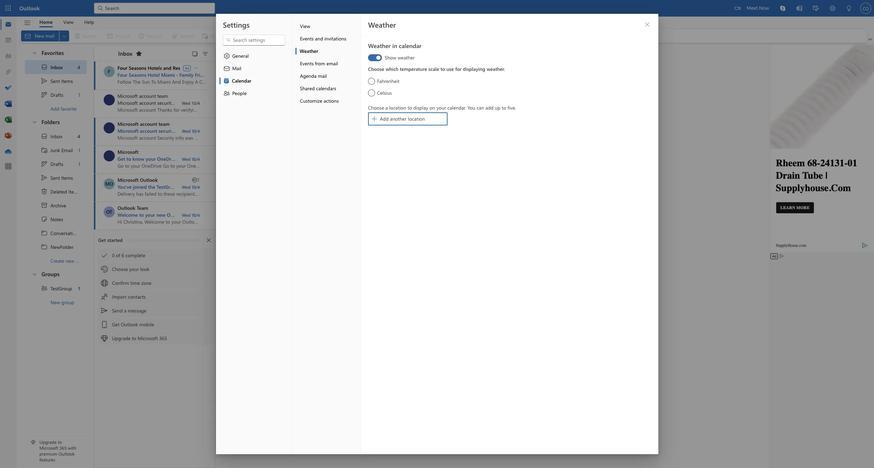 Task type: vqa. For each thing, say whether or not it's contained in the screenshot.


Task type: locate. For each thing, give the bounding box(es) containing it.
select a conversation checkbox up the m
[[104, 122, 118, 133]]

0 vertical spatial microsoft account team image
[[104, 94, 115, 105]]

history
[[80, 230, 95, 236]]

show weather
[[385, 54, 415, 61]]


[[41, 64, 48, 71], [41, 133, 48, 140]]

1 horizontal spatial 365
[[159, 335, 167, 342]]


[[32, 50, 37, 55], [32, 119, 37, 125], [32, 271, 37, 277]]

 down favorites
[[41, 64, 48, 71]]

1 vertical spatial select a conversation checkbox
[[104, 150, 118, 161]]

joined
[[133, 184, 147, 190]]

events for events and invitations
[[300, 35, 314, 42]]

1  from the top
[[41, 64, 48, 71]]

0 vertical spatial group
[[180, 184, 194, 190]]

0 vertical spatial four
[[118, 65, 127, 71]]

 tree item
[[25, 198, 87, 212]]

choose which temperature scale to use for displaying weather. option group
[[368, 64, 651, 97]]

1 inside  tree item
[[78, 147, 80, 153]]

365
[[159, 335, 167, 342], [59, 445, 67, 451]]

weather heading
[[368, 20, 396, 29]]

2 select a conversation checkbox from the top
[[104, 150, 118, 161]]

testgroup up new group
[[50, 285, 72, 292]]

 tree item for 
[[25, 157, 87, 171]]

wed for group
[[182, 184, 191, 190]]

upgrade to microsoft 365 with premium outlook features
[[39, 439, 76, 463]]


[[281, 32, 288, 39]]

document
[[0, 0, 874, 468]]

2  from the top
[[41, 160, 48, 167]]

seasons for hotels
[[129, 65, 146, 71]]

pc
[[230, 156, 236, 162]]

1 vertical spatial  tree item
[[25, 171, 87, 185]]

view up all
[[300, 23, 310, 29]]

inbox inside inbox 
[[118, 50, 132, 57]]

4 1 from the top
[[78, 285, 80, 292]]

ad left 'set your advertising preferences' icon
[[772, 254, 776, 259]]

1 horizontal spatial location
[[408, 115, 425, 122]]

 sent items inside favorites tree
[[41, 77, 73, 84]]

word image
[[5, 101, 12, 107]]

mobile up upgrade to microsoft 365
[[139, 321, 154, 328]]

Search settings search field
[[231, 37, 278, 44]]

four for four seasons hotel miami - family friendly hotel
[[118, 72, 127, 78]]

and right as
[[315, 35, 323, 42]]

 deleted items
[[41, 188, 80, 195]]

 tree item
[[25, 212, 87, 226]]

select a conversation checkbox down microsoft outlook icon
[[104, 206, 118, 217]]

1  from the top
[[32, 50, 37, 55]]

to left the use
[[440, 66, 445, 72]]

1 horizontal spatial add
[[380, 115, 389, 122]]

2  sent items from the top
[[41, 174, 73, 181]]


[[24, 19, 31, 26]]

1 for the  tree item associated with 
[[78, 91, 80, 98]]

microsoft account team image up the m
[[104, 122, 115, 133]]

set your advertising preferences image
[[779, 253, 785, 259]]

0 vertical spatial inbox
[[118, 50, 132, 57]]

tab list
[[34, 17, 100, 27]]

1 vertical spatial testgroup
[[50, 285, 72, 292]]

0
[[112, 252, 115, 259]]

2 wed 10/4 from the top
[[182, 128, 200, 134]]

1 vertical spatial inbox
[[50, 64, 63, 70]]

10/4 for group
[[192, 184, 200, 190]]


[[207, 238, 211, 242]]

2 vertical spatial inbox
[[50, 133, 62, 139]]

select a conversation checkbox for microsoft account security info was added
[[104, 122, 118, 133]]

1 horizontal spatial hotel
[[214, 72, 226, 78]]

invitations
[[324, 35, 346, 42]]

2 seasons from the top
[[129, 72, 146, 78]]

upgrade for upgrade to microsoft 365
[[112, 335, 131, 342]]

 tree item up add favorite tree item
[[25, 74, 87, 88]]

sent up  tree item in the left of the page
[[50, 174, 60, 181]]

choose inside message list no conversations selected list box
[[112, 266, 128, 272]]

1 horizontal spatial mobile
[[247, 156, 262, 162]]


[[41, 147, 48, 153]]

a for send
[[124, 307, 126, 314]]

ad up family
[[185, 66, 189, 70]]

1 horizontal spatial a
[[385, 104, 388, 111]]

choose inside option group
[[368, 66, 384, 72]]

select a conversation checkbox up mo
[[104, 150, 118, 161]]

help
[[84, 18, 94, 25]]

as
[[308, 32, 312, 39]]

create
[[50, 257, 64, 264]]

Select a conversation checkbox
[[104, 122, 118, 133], [104, 150, 118, 161]]

1 select a conversation checkbox from the top
[[104, 122, 118, 133]]

 button inside folders tree item
[[28, 115, 40, 128]]

drafts down  junk email
[[50, 161, 63, 167]]

1 four from the top
[[118, 65, 127, 71]]

help button
[[79, 17, 99, 27]]

weather in calendar element
[[368, 54, 651, 127]]

1  from the top
[[41, 77, 48, 84]]

choose for choose a location to display on your calendar. you can add up to five.
[[368, 104, 384, 111]]


[[41, 91, 48, 98], [41, 160, 48, 167]]

2 4 from the top
[[77, 133, 80, 139]]

 tree item
[[25, 226, 95, 240], [25, 240, 87, 254]]

 sent items up  tree item in the left of the page
[[41, 174, 73, 181]]

microsoft account team image
[[104, 94, 115, 105], [104, 122, 115, 133]]

and right pc
[[237, 156, 245, 162]]

0 vertical spatial  tree item
[[25, 60, 87, 74]]

dialog containing settings
[[0, 0, 874, 468]]

new left "folder"
[[66, 257, 74, 264]]

 tree item up add favorite
[[25, 88, 87, 102]]

4 for 2nd  tree item from the bottom of the application containing settings
[[77, 64, 80, 70]]

weather tab panel
[[361, 14, 658, 454]]

events for events from email
[[300, 60, 314, 67]]

select a conversation checkbox for welcome to your new outlook.com account
[[104, 206, 118, 217]]

testgroup inside message list no conversations selected list box
[[157, 184, 179, 190]]

0 vertical spatial 
[[32, 50, 37, 55]]

wed 10/4
[[182, 100, 200, 106], [182, 128, 200, 134], [182, 156, 200, 162], [182, 184, 200, 190], [182, 212, 200, 218]]

 drafts up add favorite tree item
[[41, 91, 63, 98]]

2  inbox from the top
[[41, 133, 62, 140]]

seasons down 'four seasons hotels and resorts'
[[129, 72, 146, 78]]

view
[[63, 18, 73, 25], [300, 23, 310, 29]]

 down 
[[41, 230, 48, 236]]

2  drafts from the top
[[41, 160, 63, 167]]

your right know
[[146, 156, 156, 162]]

 button for folders
[[28, 115, 40, 128]]

outlook right premium
[[59, 451, 75, 457]]

0 vertical spatial ad
[[185, 66, 189, 70]]

 up add favorite tree item
[[41, 91, 48, 98]]

1 microsoft account team from the top
[[118, 93, 168, 99]]

0 vertical spatial  sent items
[[41, 77, 73, 84]]

get for get started
[[98, 237, 106, 243]]

wed for verification
[[182, 100, 190, 106]]

1 vertical spatial get
[[98, 237, 106, 243]]

2  tree item from the top
[[25, 240, 87, 254]]

 tree item
[[25, 74, 87, 88], [25, 171, 87, 185]]

to inside option group
[[440, 66, 445, 72]]

items inside  deleted items
[[68, 188, 80, 195]]

Select a conversation checkbox
[[104, 178, 118, 189], [104, 206, 118, 217]]

miami
[[161, 72, 175, 78]]

0 vertical spatial 365
[[159, 335, 167, 342]]

people image
[[5, 53, 12, 60]]

select a conversation checkbox containing m
[[104, 150, 118, 161]]

0 vertical spatial mt
[[106, 96, 113, 103]]

get right microsoft image
[[118, 156, 125, 162]]

microsoft account team for microsoft account security info was added
[[118, 121, 170, 127]]

2 microsoft account team from the top
[[118, 121, 170, 127]]

confirm
[[112, 280, 129, 286]]

0 horizontal spatial up
[[212, 156, 217, 162]]

upgrade up premium
[[39, 439, 57, 445]]

1 vertical spatial 
[[41, 174, 48, 181]]

scale
[[428, 66, 439, 72]]

items up  deleted items
[[61, 174, 73, 181]]

 inside tree item
[[41, 285, 48, 292]]

1 seasons from the top
[[129, 65, 146, 71]]

1 vertical spatial mobile
[[139, 321, 154, 328]]

choose left which
[[368, 66, 384, 72]]

a inside tab panel
[[385, 104, 388, 111]]

4 down favorites tree item
[[77, 64, 80, 70]]

0 vertical spatial upgrade
[[112, 335, 131, 342]]

and up miami
[[163, 65, 171, 71]]

mt inside select a conversation checkbox
[[106, 124, 113, 131]]

 inside favorites tree item
[[32, 50, 37, 55]]

events left read
[[300, 35, 314, 42]]

3 1 from the top
[[78, 161, 80, 167]]

0 vertical spatial up
[[495, 104, 500, 111]]

view left help on the left of page
[[63, 18, 73, 25]]

5 wed 10/4 from the top
[[182, 212, 200, 218]]


[[192, 51, 198, 57]]

1 vertical spatial upgrade
[[39, 439, 57, 445]]

microsoft account team up microsoft account security info was added
[[118, 121, 170, 127]]

0 horizontal spatial 365
[[59, 445, 67, 451]]

 inside groups tree item
[[32, 271, 37, 277]]

0 vertical spatial select a conversation checkbox
[[104, 122, 118, 133]]

1  from the top
[[41, 91, 48, 98]]

1 drafts from the top
[[50, 91, 63, 98]]

microsoft image
[[104, 150, 115, 161]]

temperature
[[400, 66, 427, 72]]

 tree item up "newfolder"
[[25, 226, 95, 240]]

1 vertical spatial info
[[177, 128, 186, 134]]

1 vertical spatial  drafts
[[41, 160, 63, 167]]


[[41, 202, 48, 209]]

2 hotel from the left
[[214, 72, 226, 78]]

4 wed 10/4 from the top
[[182, 184, 200, 190]]

weather left in
[[368, 42, 391, 49]]

2 events from the top
[[300, 60, 314, 67]]

tab list containing home
[[34, 17, 100, 27]]

1  from the top
[[41, 230, 48, 236]]

4 up  tree item
[[77, 133, 80, 139]]

1 hotel from the left
[[148, 72, 160, 78]]

up inside message list no conversations selected list box
[[212, 156, 217, 162]]

up right back
[[212, 156, 217, 162]]

events from email
[[300, 60, 338, 67]]

 left favorites
[[32, 50, 37, 55]]


[[101, 307, 108, 314]]

2 mt from the top
[[106, 124, 113, 131]]


[[735, 6, 741, 11]]

0 vertical spatial choose
[[368, 66, 384, 72]]

2 vertical spatial 
[[32, 271, 37, 277]]

0 vertical spatial 
[[41, 64, 48, 71]]

2  tree item from the top
[[25, 157, 87, 171]]

favorites tree
[[25, 44, 87, 115]]


[[371, 116, 377, 122]]

1 events from the top
[[300, 35, 314, 42]]

application
[[0, 0, 874, 468]]

settings tab list
[[216, 14, 292, 454]]

0 vertical spatial events
[[300, 35, 314, 42]]

1 vertical spatial select a conversation checkbox
[[104, 206, 118, 217]]

1 up add favorite tree item
[[78, 91, 80, 98]]

select a conversation checkbox containing mo
[[104, 178, 118, 189]]


[[41, 230, 48, 236], [41, 243, 48, 250]]

a
[[385, 104, 388, 111], [124, 307, 126, 314]]

mobile right pc
[[247, 156, 262, 162]]

0 vertical spatial select a conversation checkbox
[[104, 178, 118, 189]]

1 right email
[[78, 147, 80, 153]]

3 wed 10/4 from the top
[[182, 156, 200, 162]]

4 inside favorites tree
[[77, 64, 80, 70]]

 for favorites
[[32, 50, 37, 55]]

items right 'deleted'
[[68, 188, 80, 195]]

1 vertical spatial four
[[118, 72, 127, 78]]


[[41, 188, 48, 195]]

2 vertical spatial get
[[112, 321, 119, 328]]

0 vertical spatial 
[[41, 77, 48, 84]]

get right 
[[112, 321, 119, 328]]

select a conversation checkbox containing mt
[[104, 122, 118, 133]]

team up microsoft account security info was added
[[159, 121, 170, 127]]

1  sent items from the top
[[41, 77, 73, 84]]

1 vertical spatial a
[[124, 307, 126, 314]]

favorites
[[41, 49, 64, 56]]

to
[[440, 66, 445, 72], [407, 104, 412, 111], [502, 104, 506, 111], [127, 156, 131, 162], [194, 156, 199, 162], [139, 212, 144, 218], [132, 335, 136, 342], [58, 439, 62, 445]]


[[41, 216, 48, 223]]

inbox up  junk email
[[50, 133, 62, 139]]

 tree item down "junk"
[[25, 157, 87, 171]]

1 horizontal spatial upgrade
[[112, 335, 131, 342]]

shared calendars button
[[295, 82, 361, 95]]

your
[[436, 104, 446, 111], [146, 156, 156, 162], [219, 156, 229, 162], [145, 212, 155, 218], [129, 266, 139, 272]]

1 vertical spatial 
[[41, 133, 48, 140]]

 tree item down favorites
[[25, 60, 87, 74]]

 for 
[[41, 91, 48, 98]]

microsoft account team up microsoft account security info verification
[[118, 93, 168, 99]]

1 vertical spatial 4
[[77, 133, 80, 139]]

outlook inside 'banner'
[[19, 4, 40, 12]]

inbox left "" 'button'
[[118, 50, 132, 57]]

1 vertical spatial  inbox
[[41, 133, 62, 140]]

 inside settings tab list
[[223, 90, 230, 97]]

1  drafts from the top
[[41, 91, 63, 98]]

1 wed 10/4 from the top
[[182, 100, 200, 106]]

1 vertical spatial sent
[[50, 174, 60, 181]]

add right 
[[380, 115, 389, 122]]

outlook
[[19, 4, 40, 12], [140, 177, 158, 183], [118, 205, 135, 211], [121, 321, 138, 328], [59, 451, 75, 457]]

location up  add another location at the left of the page
[[389, 104, 406, 111]]

inbox down favorites tree item
[[50, 64, 63, 70]]

mark
[[290, 32, 300, 39]]

hotel
[[148, 72, 160, 78], [214, 72, 226, 78]]

1  tree item from the top
[[25, 88, 87, 102]]

 for groups
[[32, 271, 37, 277]]

1 horizontal spatial testgroup
[[157, 184, 179, 190]]

0 vertical spatial a
[[385, 104, 388, 111]]

 button
[[200, 49, 211, 58]]

 for folders
[[32, 119, 37, 125]]

create new folder tree item
[[25, 254, 88, 268]]

to down team in the left of the page
[[139, 212, 144, 218]]

2 select a conversation checkbox from the top
[[104, 206, 118, 217]]

4
[[77, 64, 80, 70], [77, 133, 80, 139]]

 drafts for 
[[41, 91, 63, 98]]

onedrive image
[[5, 148, 12, 155]]

1  tree item from the top
[[25, 226, 95, 240]]

upgrade inside message list no conversations selected list box
[[112, 335, 131, 342]]

1 horizontal spatial new
[[156, 212, 166, 218]]

your left pc
[[219, 156, 229, 162]]

2 microsoft account team image from the top
[[104, 122, 115, 133]]

application containing settings
[[0, 0, 874, 468]]

microsoft
[[118, 93, 138, 99], [118, 100, 138, 106], [118, 121, 139, 127], [118, 128, 139, 134], [118, 149, 139, 155], [118, 177, 139, 183], [138, 335, 158, 342], [39, 445, 58, 451]]

upgrade inside upgrade to microsoft 365 with premium outlook features
[[39, 439, 57, 445]]

 for  conversation history
[[41, 230, 48, 236]]

 tree item
[[25, 60, 87, 74], [25, 129, 87, 143]]

 inside folders tree item
[[32, 119, 37, 125]]

1 vertical spatial microsoft account team image
[[104, 122, 115, 133]]

1 vertical spatial mt
[[106, 124, 113, 131]]

resorts
[[173, 65, 189, 71]]

 left "newfolder"
[[41, 243, 48, 250]]

0 vertical spatial testgroup
[[157, 184, 179, 190]]

choose for choose which temperature scale to use for displaying weather.
[[368, 66, 384, 72]]

view button up the events and invitations
[[295, 20, 361, 32]]

you've
[[118, 184, 132, 190]]

mail image
[[5, 21, 12, 28]]

0 horizontal spatial add
[[50, 105, 59, 112]]

select a conversation checkbox up ot
[[104, 178, 118, 189]]

drafts for 
[[50, 161, 63, 167]]

0 vertical spatial new
[[156, 212, 166, 218]]

 inbox
[[41, 64, 63, 71], [41, 133, 62, 140]]

0 vertical spatial items
[[61, 78, 73, 84]]

1 vertical spatial events
[[300, 60, 314, 67]]

 button
[[133, 48, 144, 59]]

wed 10/4 for outlook.com
[[182, 212, 200, 218]]

0 vertical spatial seasons
[[129, 65, 146, 71]]

 inbox up "junk"
[[41, 133, 62, 140]]

wed for outlook.com
[[182, 212, 191, 218]]

365 inside message list no conversations selected list box
[[159, 335, 167, 342]]

friendly
[[195, 72, 212, 78]]

inbox heading
[[109, 46, 144, 61]]

2 drafts from the top
[[50, 161, 63, 167]]

 sent items down favorites tree item
[[41, 77, 73, 84]]

1 1 from the top
[[78, 91, 80, 98]]

a inside list box
[[124, 307, 126, 314]]


[[223, 53, 230, 59]]

0 vertical spatial  drafts
[[41, 91, 63, 98]]

four for four seasons hotels and resorts
[[118, 65, 127, 71]]

 button inside favorites tree item
[[28, 46, 40, 59]]

2 wed from the top
[[182, 128, 191, 134]]

 drafts inside favorites tree
[[41, 91, 63, 98]]

1 right  testgroup on the bottom of the page
[[78, 285, 80, 292]]

welcome
[[118, 212, 138, 218]]

up inside the weather in calendar element
[[495, 104, 500, 111]]

0 vertical spatial  button
[[28, 46, 40, 59]]

 drafts for 
[[41, 160, 63, 167]]

 tree item
[[25, 281, 87, 295]]

choose a location to display on your calendar. you can add up to five.
[[368, 104, 516, 111]]

inbox inside favorites tree
[[50, 64, 63, 70]]

add left the favorite
[[50, 105, 59, 112]]

1 vertical spatial and
[[163, 65, 171, 71]]

0 horizontal spatial ad
[[185, 66, 189, 70]]

 for 
[[41, 160, 48, 167]]

1 vertical spatial 
[[41, 285, 48, 292]]

365 inside upgrade to microsoft 365 with premium outlook features
[[59, 445, 67, 451]]

 button
[[20, 17, 34, 29]]

mt inside checkbox
[[106, 96, 113, 103]]

 tree item
[[25, 88, 87, 102], [25, 157, 87, 171]]

seasons for hotel
[[129, 72, 146, 78]]

weather inside button
[[300, 48, 318, 54]]

0 horizontal spatial a
[[124, 307, 126, 314]]

security up microsoft account security info was added
[[157, 100, 174, 106]]

tree
[[25, 129, 95, 268]]

new
[[50, 299, 60, 305]]

up right add
[[495, 104, 500, 111]]

2 vertical spatial choose
[[112, 266, 128, 272]]

outlook.com
[[167, 212, 195, 218]]

0 vertical spatial 
[[41, 230, 48, 236]]

seasons
[[129, 65, 146, 71], [129, 72, 146, 78]]

2 four from the top
[[118, 72, 127, 78]]

info left was
[[177, 128, 186, 134]]


[[223, 77, 230, 84]]

select a conversation checkbox containing ot
[[104, 206, 118, 217]]

1 inside  tree item
[[78, 285, 80, 292]]

0 vertical spatial mobile
[[247, 156, 262, 162]]

drafts
[[50, 91, 63, 98], [50, 161, 63, 167]]

outlook up the
[[140, 177, 158, 183]]

 tree item up "junk"
[[25, 129, 87, 143]]

 up 
[[41, 174, 48, 181]]

1  button from the top
[[28, 46, 40, 59]]

1 vertical spatial  tree item
[[25, 129, 87, 143]]

3 wed from the top
[[182, 156, 191, 162]]

hotel right friendly
[[214, 72, 226, 78]]

0 horizontal spatial view
[[63, 18, 73, 25]]

 down groups
[[41, 285, 48, 292]]

1 sent from the top
[[50, 78, 60, 84]]

team up microsoft account security info verification
[[157, 93, 168, 99]]

the
[[148, 184, 155, 190]]

 down 
[[223, 90, 230, 97]]

 left groups
[[32, 271, 37, 277]]

get for get to know your onedrive – how to back up your pc and mobile
[[118, 156, 125, 162]]

left-rail-appbar navigation
[[1, 17, 15, 160]]

0 horizontal spatial group
[[61, 299, 74, 305]]

0 horizontal spatial hotel
[[148, 72, 160, 78]]

 for  newfolder
[[41, 243, 48, 250]]

group inside tree item
[[61, 299, 74, 305]]

1 wed from the top
[[182, 100, 190, 106]]

upgrade
[[112, 335, 131, 342], [39, 439, 57, 445]]

 inbox inside favorites tree
[[41, 64, 63, 71]]

1 for  tree item
[[78, 147, 80, 153]]

0 vertical spatial get
[[118, 156, 125, 162]]

 inside favorites tree
[[41, 91, 48, 98]]

1 microsoft account team image from the top
[[104, 94, 115, 105]]

events up agenda on the top
[[300, 60, 314, 67]]

four right four seasons hotels and resorts icon
[[118, 72, 127, 78]]

1 4 from the top
[[77, 64, 80, 70]]

1 vertical spatial new
[[66, 257, 74, 264]]

1 vertical spatial 
[[41, 243, 48, 250]]

get left started
[[98, 237, 106, 243]]

 notes
[[41, 216, 63, 223]]

a right send
[[124, 307, 126, 314]]

team
[[157, 93, 168, 99], [159, 121, 170, 127]]

 button left favorites
[[28, 46, 40, 59]]

1 vertical spatial  sent items
[[41, 174, 73, 181]]

outlook inside upgrade to microsoft 365 with premium outlook features
[[59, 451, 75, 457]]

wed for was
[[182, 128, 191, 134]]

1 for the  tree item corresponding to 
[[78, 161, 80, 167]]

1 vertical spatial ad
[[772, 254, 776, 259]]

move & delete group
[[21, 29, 235, 43]]

group right new
[[61, 299, 74, 305]]

1 vertical spatial group
[[61, 299, 74, 305]]

1 vertical spatial choose
[[368, 104, 384, 111]]

testgroup right the
[[157, 184, 179, 190]]

deleted
[[50, 188, 67, 195]]

microsoft account team
[[118, 93, 168, 99], [118, 121, 170, 127]]

dialog
[[0, 0, 874, 468]]

3  button from the top
[[28, 268, 40, 280]]

confirm time zone
[[112, 280, 152, 286]]

1 vertical spatial 
[[41, 160, 48, 167]]

2  button from the top
[[28, 115, 40, 128]]

weather up in
[[368, 20, 396, 29]]

1 vertical spatial  button
[[28, 115, 40, 128]]

sent
[[50, 78, 60, 84], [50, 174, 60, 181]]

security for was
[[159, 128, 176, 134]]

outlook banner
[[0, 0, 874, 17]]

four right f
[[118, 65, 127, 71]]

wed 10/4 for onedrive
[[182, 156, 200, 162]]

excel image
[[5, 116, 12, 123]]

mobile
[[247, 156, 262, 162], [139, 321, 154, 328]]

2  from the top
[[41, 243, 48, 250]]

four
[[118, 65, 127, 71], [118, 72, 127, 78]]

0 horizontal spatial 
[[41, 285, 48, 292]]

 tree item
[[25, 185, 87, 198]]

2  from the top
[[41, 174, 48, 181]]

2  from the top
[[32, 119, 37, 125]]

wed 10/4 for group
[[182, 184, 200, 190]]

items up the favorite
[[61, 78, 73, 84]]

four seasons hotel miami - family friendly hotel
[[118, 72, 226, 78]]

team for verification
[[157, 93, 168, 99]]

2 vertical spatial items
[[68, 188, 80, 195]]

 tree item up create
[[25, 240, 87, 254]]

 left folders
[[32, 119, 37, 125]]

weather down as
[[300, 48, 318, 54]]

tags group
[[278, 29, 490, 43]]

1 horizontal spatial group
[[180, 184, 194, 190]]

hotel down 'four seasons hotels and resorts'
[[148, 72, 160, 78]]

4 wed from the top
[[182, 184, 191, 190]]


[[101, 280, 108, 287]]

5 wed from the top
[[182, 212, 191, 218]]

2  tree item from the top
[[25, 171, 87, 185]]

 tree item up 'deleted'
[[25, 171, 87, 185]]

a down celsius
[[385, 104, 388, 111]]

0 vertical spatial location
[[389, 104, 406, 111]]

10/4 for outlook.com
[[192, 212, 200, 218]]

your left look
[[129, 266, 139, 272]]

 button inside groups tree item
[[28, 268, 40, 280]]

message list no conversations selected list box
[[94, 62, 262, 468]]

archive
[[50, 202, 66, 209]]

3  from the top
[[32, 271, 37, 277]]

0 vertical spatial and
[[315, 35, 323, 42]]

your inside the weather in calendar element
[[436, 104, 446, 111]]

settings
[[223, 20, 249, 29]]

0 vertical spatial  tree item
[[25, 74, 87, 88]]

security
[[157, 100, 174, 106], [159, 128, 176, 134]]

1  inbox from the top
[[41, 64, 63, 71]]

0 vertical spatial sent
[[50, 78, 60, 84]]

mt down four seasons hotels and resorts icon
[[106, 96, 113, 103]]

1 vertical spatial drafts
[[50, 161, 63, 167]]

0 vertical spatial drafts
[[50, 91, 63, 98]]

0 vertical spatial 
[[41, 91, 48, 98]]

complete
[[125, 252, 145, 259]]

0 horizontal spatial location
[[389, 104, 406, 111]]

to left with
[[58, 439, 62, 445]]

more apps image
[[5, 163, 12, 170]]

to down the get outlook mobile
[[132, 335, 136, 342]]

2 horizontal spatial and
[[315, 35, 323, 42]]

1 mt from the top
[[106, 96, 113, 103]]

calendar
[[399, 42, 421, 49]]

0 vertical spatial security
[[157, 100, 174, 106]]

drafts inside favorites tree
[[50, 91, 63, 98]]

1 select a conversation checkbox from the top
[[104, 178, 118, 189]]

seasons down 
[[129, 65, 146, 71]]

view button left help button
[[58, 17, 79, 27]]

1 inside favorites tree
[[78, 91, 80, 98]]

1 vertical spatial microsoft account team
[[118, 121, 170, 127]]

0 horizontal spatial testgroup
[[50, 285, 72, 292]]

2 1 from the top
[[78, 147, 80, 153]]

get for get outlook mobile
[[112, 321, 119, 328]]


[[192, 177, 199, 184]]

upgrade right 
[[112, 335, 131, 342]]

 up the "" at the top of page
[[41, 133, 48, 140]]



Task type: describe. For each thing, give the bounding box(es) containing it.
another
[[390, 115, 406, 122]]

ot
[[106, 208, 112, 215]]

folder
[[76, 257, 88, 264]]

to left know
[[127, 156, 131, 162]]

home
[[39, 18, 53, 25]]

1 vertical spatial location
[[408, 115, 425, 122]]

use
[[446, 66, 454, 72]]

items inside favorites tree
[[61, 78, 73, 84]]

how
[[183, 156, 193, 162]]

-
[[176, 72, 178, 78]]

folders
[[41, 118, 60, 125]]

 testgroup
[[41, 285, 72, 292]]

 for 
[[223, 90, 230, 97]]

files image
[[5, 69, 12, 76]]


[[101, 252, 108, 259]]

2  from the top
[[41, 133, 48, 140]]

weather for weather heading
[[368, 20, 396, 29]]

weather for weather in calendar
[[368, 42, 391, 49]]

0 horizontal spatial view button
[[58, 17, 79, 27]]

0 of 6 complete
[[112, 252, 145, 259]]

to left five.
[[502, 104, 506, 111]]

microsoft account team image for microsoft account security info verification
[[104, 94, 115, 105]]

info for was
[[177, 128, 186, 134]]

team for was
[[159, 121, 170, 127]]

2  tree item from the top
[[25, 129, 87, 143]]

6
[[122, 252, 124, 259]]

1  tree item from the top
[[25, 74, 87, 88]]

 button for favorites
[[28, 46, 40, 59]]

365 for upgrade to microsoft 365 with premium outlook features
[[59, 445, 67, 451]]

security for verification
[[157, 100, 174, 106]]

to right "how"
[[194, 156, 199, 162]]

document containing settings
[[0, 0, 874, 468]]

junk
[[50, 147, 60, 153]]

outlook up welcome
[[118, 205, 135, 211]]

testgroup inside  testgroup
[[50, 285, 72, 292]]

home button
[[34, 17, 58, 27]]

1 horizontal spatial view
[[300, 23, 310, 29]]

f
[[108, 68, 110, 75]]

folders tree item
[[25, 115, 87, 129]]

 tree item
[[25, 143, 87, 157]]

powerpoint image
[[5, 132, 12, 139]]


[[644, 22, 650, 27]]


[[101, 293, 108, 300]]

contacts
[[128, 293, 146, 300]]

 inbox for second  tree item from the top of the application containing settings
[[41, 133, 62, 140]]

0 horizontal spatial and
[[163, 65, 171, 71]]

your down team in the left of the page
[[145, 212, 155, 218]]

calendar image
[[5, 37, 12, 44]]

drafts for 
[[50, 91, 63, 98]]

import
[[112, 293, 127, 300]]

tree containing 
[[25, 129, 95, 268]]

wed for onedrive
[[182, 156, 191, 162]]

new inside tree item
[[66, 257, 74, 264]]

onedrive
[[157, 156, 178, 162]]

to left display
[[407, 104, 412, 111]]


[[101, 335, 108, 342]]

1 horizontal spatial ad
[[772, 254, 776, 259]]

 junk email
[[41, 147, 73, 153]]

a for choose
[[385, 104, 388, 111]]

mt for microsoft account security info was added
[[106, 124, 113, 131]]

new inside message list no conversations selected list box
[[156, 212, 166, 218]]

10/4 for was
[[192, 128, 200, 134]]

mo
[[105, 180, 113, 187]]

people
[[232, 90, 247, 96]]

 newfolder
[[41, 243, 74, 250]]

four seasons hotels and resorts image
[[104, 66, 115, 77]]

1 horizontal spatial and
[[237, 156, 245, 162]]

from
[[315, 60, 325, 67]]

settings heading
[[223, 20, 249, 29]]

 button
[[642, 19, 653, 30]]

group inside message list no conversations selected list box
[[180, 184, 194, 190]]

view inside tab list
[[63, 18, 73, 25]]

weather.
[[487, 66, 505, 72]]

info for verification
[[175, 100, 183, 106]]

and inside button
[[315, 35, 323, 42]]

inbox for 2nd  tree item from the bottom of the application containing settings
[[50, 64, 63, 70]]

with
[[68, 445, 76, 451]]

 button for groups
[[28, 268, 40, 280]]

started
[[107, 237, 123, 243]]

 button
[[190, 49, 200, 58]]

shared
[[300, 85, 315, 92]]

1 horizontal spatial view button
[[295, 20, 361, 32]]

add inside add favorite tree item
[[50, 105, 59, 112]]

wed 10/4 for was
[[182, 128, 200, 134]]

fahrenheit
[[377, 78, 399, 84]]

mail
[[318, 73, 327, 79]]

inbox 
[[118, 50, 142, 57]]

now
[[759, 4, 769, 11]]

premium features image
[[31, 440, 36, 445]]

microsoft account team for microsoft account security info verification
[[118, 93, 168, 99]]

 for  testgroup
[[41, 285, 48, 292]]

to do image
[[5, 85, 12, 92]]

favorite
[[61, 105, 77, 112]]

sent inside favorites tree
[[50, 78, 60, 84]]

2 sent from the top
[[50, 174, 60, 181]]

send
[[112, 307, 123, 314]]

 inside favorites tree
[[41, 77, 48, 84]]

upgrade to microsoft 365
[[112, 335, 167, 342]]

on
[[429, 104, 435, 111]]

events from email button
[[295, 57, 361, 70]]

hotels
[[148, 65, 162, 71]]

 archive
[[41, 202, 66, 209]]

was
[[187, 128, 195, 134]]

upgrade for upgrade to microsoft 365 with premium outlook features
[[39, 439, 57, 445]]

m
[[107, 152, 111, 159]]

general
[[232, 53, 249, 59]]

microsoft account team image for microsoft account security info was added
[[104, 122, 115, 133]]

create new folder
[[50, 257, 88, 264]]

add inside the weather in calendar element
[[380, 115, 389, 122]]

add favorite tree item
[[25, 102, 87, 115]]

10/4 for verification
[[191, 100, 200, 106]]

four seasons hotels and resorts
[[118, 65, 189, 71]]

family
[[179, 72, 194, 78]]

microsoft outlook image
[[104, 178, 115, 189]]

 inbox for 2nd  tree item from the bottom of the application containing settings
[[41, 64, 63, 71]]

get to know your onedrive – how to back up your pc and mobile
[[118, 156, 262, 162]]

1 for  tree item
[[78, 285, 80, 292]]

10/4 for onedrive
[[192, 156, 200, 162]]

favorites tree item
[[25, 46, 87, 60]]

microsoft inside upgrade to microsoft 365 with premium outlook features
[[39, 445, 58, 451]]

outlook team image
[[104, 206, 115, 217]]

 button
[[203, 235, 214, 246]]

choose for choose your look
[[112, 266, 128, 272]]

displaying
[[463, 66, 485, 72]]

select a conversation checkbox for get to know your onedrive – how to back up your pc and mobile
[[104, 150, 118, 161]]

1  tree item from the top
[[25, 60, 87, 74]]

outlook down send a message at the left bottom
[[121, 321, 138, 328]]

team
[[137, 205, 148, 211]]

meet
[[747, 4, 758, 11]]

groups tree item
[[25, 268, 87, 281]]

 mark all as read
[[281, 32, 323, 39]]

back
[[200, 156, 210, 162]]


[[223, 65, 230, 72]]

1 vertical spatial items
[[61, 174, 73, 181]]

actions
[[323, 97, 339, 104]]

can
[[477, 104, 484, 111]]

365 for upgrade to microsoft 365
[[159, 335, 167, 342]]

email
[[326, 60, 338, 67]]

0 horizontal spatial mobile
[[139, 321, 154, 328]]

for
[[455, 66, 461, 72]]

weather button
[[295, 45, 361, 57]]

send a message
[[112, 307, 146, 314]]

 inside favorites tree
[[41, 64, 48, 71]]

which
[[386, 66, 398, 72]]


[[135, 50, 142, 57]]

wed 10/4 for verification
[[182, 100, 200, 106]]

 add another location
[[371, 115, 425, 122]]

Select a conversation checkbox
[[104, 94, 118, 105]]

to inside upgrade to microsoft 365 with premium outlook features
[[58, 439, 62, 445]]

calendar.
[[447, 104, 466, 111]]

4 for second  tree item from the top of the application containing settings
[[77, 133, 80, 139]]

ad inside message list no conversations selected list box
[[185, 66, 189, 70]]

mt for microsoft account security info verification
[[106, 96, 113, 103]]

choose your look
[[112, 266, 149, 272]]

message list section
[[94, 44, 262, 468]]

microsoft account security info was added
[[118, 128, 210, 134]]

show
[[385, 54, 396, 61]]

customize
[[300, 97, 322, 104]]

know
[[132, 156, 144, 162]]

inbox for second  tree item from the top of the application containing settings
[[50, 133, 62, 139]]

select a conversation checkbox for you've joined the testgroup group
[[104, 178, 118, 189]]

add
[[485, 104, 493, 111]]

agenda
[[300, 73, 316, 79]]

message
[[128, 307, 146, 314]]

weather in calendar
[[368, 42, 421, 49]]

new group tree item
[[25, 295, 87, 309]]

you've joined the testgroup group
[[118, 184, 194, 190]]

 tree item for 
[[25, 88, 87, 102]]

get outlook mobile
[[112, 321, 154, 328]]

–
[[179, 156, 181, 162]]



